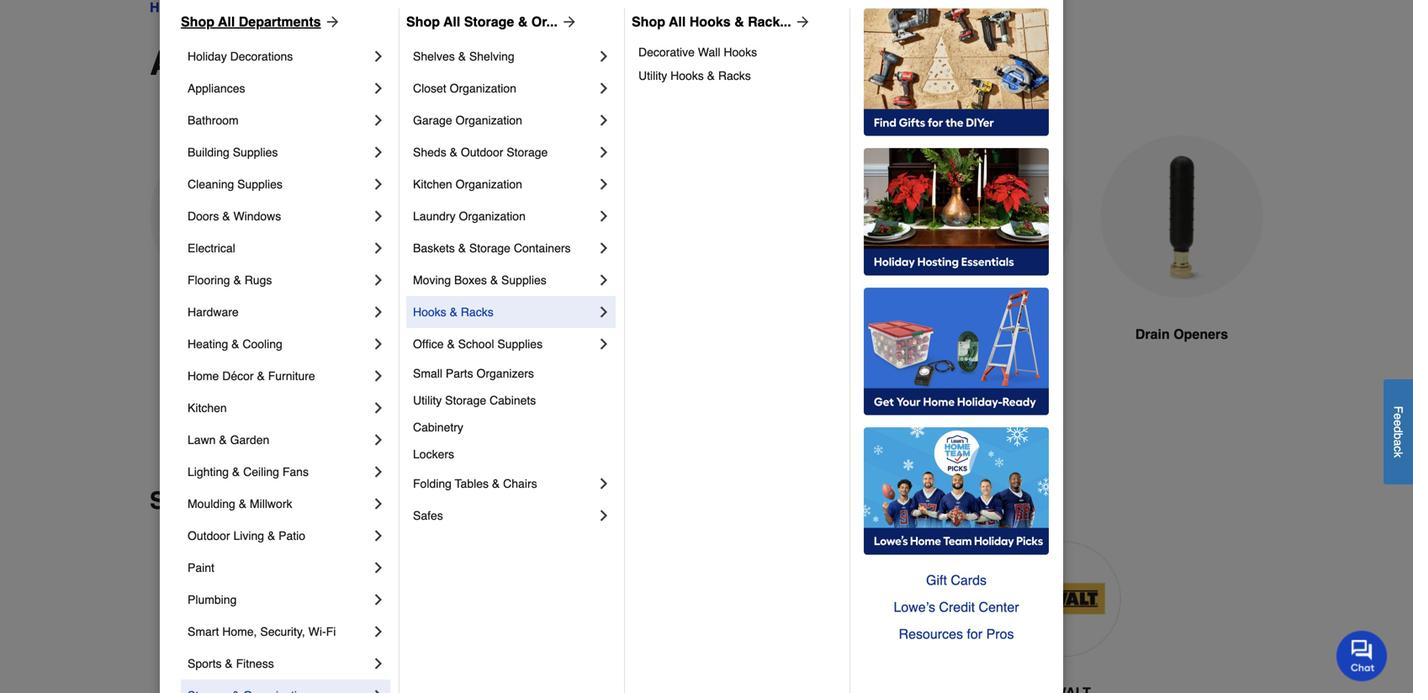 Task type: locate. For each thing, give the bounding box(es) containing it.
utility down decorative
[[638, 69, 667, 82]]

rugs
[[245, 273, 272, 287]]

containers
[[514, 241, 571, 255]]

chevron right image for doors & windows
[[370, 208, 387, 225]]

arrow right image inside shop all hooks & rack... link
[[791, 13, 811, 30]]

hardware link
[[188, 296, 370, 328]]

hand
[[190, 326, 223, 342]]

chat invite button image
[[1337, 630, 1388, 681]]

1 horizontal spatial arrow right image
[[791, 13, 811, 30]]

a yellow jug of drano commercial line drain cleaner. image
[[530, 135, 693, 299]]

1 all from the left
[[218, 14, 235, 29]]

e up b
[[1392, 420, 1405, 426]]

organization for garage organization
[[456, 114, 522, 127]]

smart
[[188, 625, 219, 638]]

shop
[[181, 14, 214, 29], [406, 14, 440, 29], [632, 14, 665, 29]]

1 vertical spatial openers
[[1174, 326, 1228, 342]]

bathroom link
[[188, 104, 370, 136]]

utility for utility hooks & racks
[[638, 69, 667, 82]]

1 augers from the left
[[227, 326, 273, 342]]

arrow right image inside the shop all storage & or... link
[[558, 13, 578, 30]]

1 horizontal spatial shop
[[406, 14, 440, 29]]

0 vertical spatial outdoor
[[461, 146, 503, 159]]

0 horizontal spatial kitchen
[[188, 401, 227, 415]]

1 vertical spatial kitchen
[[188, 401, 227, 415]]

chevron right image
[[596, 48, 612, 65], [596, 80, 612, 97], [370, 176, 387, 193], [370, 208, 387, 225], [596, 208, 612, 225], [596, 240, 612, 257], [370, 304, 387, 320], [596, 304, 612, 320], [370, 336, 387, 352], [370, 368, 387, 384], [370, 400, 387, 416], [370, 432, 387, 448], [370, 463, 387, 480], [596, 475, 612, 492], [370, 527, 387, 544], [370, 591, 387, 608], [370, 623, 387, 640]]

1 shop from the left
[[181, 14, 214, 29]]

chevron right image for garage organization
[[596, 112, 612, 129]]

machine augers
[[370, 326, 473, 342]]

garage
[[413, 114, 452, 127]]

building supplies
[[188, 146, 278, 159]]

0 horizontal spatial openers
[[567, 44, 703, 82]]

racks down decorative wall hooks link
[[718, 69, 751, 82]]

chairs
[[503, 477, 537, 490]]

arrow right image for shop all storage & or...
[[558, 13, 578, 30]]

flooring
[[188, 273, 230, 287]]

fans
[[283, 465, 309, 479]]

paint link
[[188, 552, 370, 584]]

organizers
[[476, 367, 534, 380]]

1 horizontal spatial openers
[[1174, 326, 1228, 342]]

chevron right image for heating & cooling
[[370, 336, 387, 352]]

decorative
[[638, 45, 695, 59]]

all up shelves & shelving
[[443, 14, 460, 29]]

garage organization
[[413, 114, 522, 127]]

0 vertical spatial utility
[[638, 69, 667, 82]]

kitchen
[[413, 177, 452, 191], [188, 401, 227, 415]]

arrow right image
[[558, 13, 578, 30], [791, 13, 811, 30]]

paint
[[188, 561, 214, 575]]

outdoor down garage organization
[[461, 146, 503, 159]]

f e e d b a c k
[[1392, 406, 1405, 458]]

shop all storage & or... link
[[406, 12, 578, 32]]

cleaning supplies link
[[188, 168, 370, 200]]

outdoor
[[461, 146, 503, 159], [188, 529, 230, 543]]

drain cleaners & chemicals
[[557, 326, 666, 362]]

storage
[[464, 14, 514, 29], [507, 146, 548, 159], [469, 241, 511, 255], [445, 394, 486, 407]]

center
[[979, 599, 1019, 615]]

racks up office & school supplies
[[461, 305, 494, 319]]

1 horizontal spatial all
[[443, 14, 460, 29]]

hooks up wall
[[690, 14, 731, 29]]

chevron right image for holiday decorations
[[370, 48, 387, 65]]

all for storage
[[443, 14, 460, 29]]

chevron right image
[[370, 48, 387, 65], [370, 80, 387, 97], [370, 112, 387, 129], [596, 112, 612, 129], [370, 144, 387, 161], [596, 144, 612, 161], [596, 176, 612, 193], [370, 240, 387, 257], [370, 272, 387, 289], [596, 272, 612, 289], [596, 336, 612, 352], [370, 495, 387, 512], [596, 507, 612, 524], [370, 559, 387, 576], [370, 655, 387, 672], [370, 687, 387, 693]]

2 horizontal spatial shop
[[632, 14, 665, 29]]

or...
[[531, 14, 558, 29]]

heating & cooling
[[188, 337, 283, 351]]

chevron right image for sports & fitness
[[370, 655, 387, 672]]

kitchen organization link
[[413, 168, 596, 200]]

3 all from the left
[[669, 14, 686, 29]]

cabinetry
[[413, 421, 463, 434]]

organization up sheds & outdoor storage
[[456, 114, 522, 127]]

shop up holiday
[[181, 14, 214, 29]]

1 horizontal spatial augers
[[427, 326, 473, 342]]

shop for shop all hooks & rack...
[[632, 14, 665, 29]]

openers
[[567, 44, 703, 82], [1174, 326, 1228, 342]]

hooks down decorative wall hooks
[[671, 69, 704, 82]]

1 vertical spatial racks
[[461, 305, 494, 319]]

hand augers link
[[150, 135, 313, 385]]

lowe's credit center link
[[864, 594, 1049, 621]]

supplies
[[233, 146, 278, 159], [237, 177, 283, 191], [501, 273, 547, 287], [497, 337, 543, 351]]

1 horizontal spatial racks
[[718, 69, 751, 82]]

kitchen down home
[[188, 401, 227, 415]]

lowe's
[[894, 599, 935, 615]]

plumbing
[[188, 593, 237, 606]]

hooks up machine augers
[[413, 305, 446, 319]]

2 arrow right image from the left
[[791, 13, 811, 30]]

0 vertical spatial kitchen
[[413, 177, 452, 191]]

shop by brand
[[150, 487, 317, 514]]

0 horizontal spatial utility
[[413, 394, 442, 407]]

by
[[215, 487, 243, 514]]

utility hooks & racks link
[[638, 64, 838, 87]]

drain snakes link
[[910, 135, 1073, 385]]

storage up shelving
[[464, 14, 514, 29]]

zep logo. image
[[292, 541, 408, 657]]

hooks up "utility hooks & racks" link on the top
[[724, 45, 757, 59]]

resources
[[899, 626, 963, 642]]

outdoor down moulding
[[188, 529, 230, 543]]

kitchen up the "laundry"
[[413, 177, 452, 191]]

small parts organizers link
[[413, 360, 612, 387]]

lowe's credit center
[[894, 599, 1019, 615]]

0 horizontal spatial shop
[[181, 14, 214, 29]]

small parts organizers
[[413, 367, 534, 380]]

folding
[[413, 477, 452, 490]]

lowe's home team holiday picks. image
[[864, 427, 1049, 555]]

1 arrow right image from the left
[[558, 13, 578, 30]]

b
[[1392, 433, 1405, 439]]

hooks inside "utility hooks & racks" link
[[671, 69, 704, 82]]

drain inside drain snakes link
[[949, 326, 984, 342]]

a black rubber plunger. image
[[720, 135, 883, 299]]

2 all from the left
[[443, 14, 460, 29]]

brand
[[249, 487, 317, 514]]

décor
[[222, 369, 254, 383]]

shop for shop all departments
[[181, 14, 214, 29]]

f e e d b a c k button
[[1384, 379, 1413, 484]]

arrow right image up shelves & shelving link
[[558, 13, 578, 30]]

2 augers from the left
[[427, 326, 473, 342]]

gift cards link
[[864, 567, 1049, 594]]

resources for pros link
[[864, 621, 1049, 648]]

lawn
[[188, 433, 216, 447]]

augers for machine augers
[[427, 326, 473, 342]]

kitchen organization
[[413, 177, 522, 191]]

0 horizontal spatial all
[[218, 14, 235, 29]]

chevron right image for shelves & shelving
[[596, 48, 612, 65]]

e up d
[[1392, 413, 1405, 420]]

chevron right image for flooring & rugs
[[370, 272, 387, 289]]

outdoor living & patio link
[[188, 520, 370, 552]]

chevron right image for office & school supplies
[[596, 336, 612, 352]]

a brass craft music wire machine auger. image
[[340, 135, 503, 299]]

3 shop from the left
[[632, 14, 665, 29]]

1 vertical spatial outdoor
[[188, 529, 230, 543]]

0 horizontal spatial outdoor
[[188, 529, 230, 543]]

chevron right image for kitchen
[[370, 400, 387, 416]]

drain inside drain cleaners & chemicals
[[557, 326, 592, 342]]

utility hooks & racks
[[638, 69, 751, 82]]

chevron right image for baskets & storage containers
[[596, 240, 612, 257]]

all up decorative
[[669, 14, 686, 29]]

gift
[[926, 572, 947, 588]]

organization for laundry organization
[[459, 209, 526, 223]]

drain for drain cleaners & chemicals
[[557, 326, 592, 342]]

home,
[[222, 625, 257, 638]]

utility down small
[[413, 394, 442, 407]]

moulding & millwork
[[188, 497, 292, 511]]

chevron right image for building supplies
[[370, 144, 387, 161]]

drain for drain snakes
[[949, 326, 984, 342]]

all up holiday decorations
[[218, 14, 235, 29]]

0 vertical spatial openers
[[567, 44, 703, 82]]

&
[[518, 14, 528, 29], [734, 14, 744, 29], [438, 44, 462, 82], [458, 50, 466, 63], [707, 69, 715, 82], [450, 146, 458, 159], [222, 209, 230, 223], [458, 241, 466, 255], [233, 273, 241, 287], [490, 273, 498, 287], [450, 305, 458, 319], [656, 326, 666, 342], [231, 337, 239, 351], [447, 337, 455, 351], [257, 369, 265, 383], [219, 433, 227, 447], [232, 465, 240, 479], [492, 477, 500, 490], [239, 497, 247, 511], [267, 529, 275, 543], [225, 657, 233, 670]]

1 horizontal spatial utility
[[638, 69, 667, 82]]

storage down parts
[[445, 394, 486, 407]]

shop up 'shelves'
[[406, 14, 440, 29]]

arrow right image up decorative wall hooks link
[[791, 13, 811, 30]]

shop for shop all storage & or...
[[406, 14, 440, 29]]

0 horizontal spatial augers
[[227, 326, 273, 342]]

1 vertical spatial utility
[[413, 394, 442, 407]]

shop
[[150, 487, 209, 514]]

shop all storage & or...
[[406, 14, 558, 29]]

resources for pros
[[899, 626, 1014, 642]]

doors
[[188, 209, 219, 223]]

dewalt logo. image
[[1005, 541, 1121, 657]]

organization down shelving
[[450, 82, 516, 95]]

1 horizontal spatial outdoor
[[461, 146, 503, 159]]

0 horizontal spatial arrow right image
[[558, 13, 578, 30]]

organization up baskets & storage containers
[[459, 209, 526, 223]]

chevron right image for sheds & outdoor storage
[[596, 144, 612, 161]]

2 horizontal spatial all
[[669, 14, 686, 29]]

& inside drain cleaners & chemicals
[[656, 326, 666, 342]]

f
[[1392, 406, 1405, 413]]

2 shop from the left
[[406, 14, 440, 29]]

organization down sheds & outdoor storage
[[456, 177, 522, 191]]

cleaning
[[188, 177, 234, 191]]

lockers
[[413, 448, 454, 461]]

hooks
[[690, 14, 731, 29], [724, 45, 757, 59], [671, 69, 704, 82], [413, 305, 446, 319]]

1 horizontal spatial kitchen
[[413, 177, 452, 191]]

chevron right image for laundry organization
[[596, 208, 612, 225]]

sheds & outdoor storage link
[[413, 136, 596, 168]]

racks
[[718, 69, 751, 82], [461, 305, 494, 319]]

drain
[[471, 44, 557, 82], [557, 326, 592, 342], [949, 326, 984, 342], [1135, 326, 1170, 342]]

drain inside "drain openers" link
[[1135, 326, 1170, 342]]

shop all hooks & rack...
[[632, 14, 791, 29]]

arrow right image
[[321, 13, 341, 30]]

shop up decorative
[[632, 14, 665, 29]]

credit
[[939, 599, 975, 615]]



Task type: describe. For each thing, give the bounding box(es) containing it.
storage up moving boxes & supplies
[[469, 241, 511, 255]]

lighting & ceiling fans link
[[188, 456, 370, 488]]

chevron right image for moving boxes & supplies
[[596, 272, 612, 289]]

hardware
[[188, 305, 239, 319]]

chevron right image for appliances
[[370, 80, 387, 97]]

chevron right image for safes
[[596, 507, 612, 524]]

d
[[1392, 426, 1405, 433]]

chevron right image for cleaning supplies
[[370, 176, 387, 193]]

hooks inside hooks & racks link
[[413, 305, 446, 319]]

chevron right image for hardware
[[370, 304, 387, 320]]

chevron right image for outdoor living & patio
[[370, 527, 387, 544]]

building supplies link
[[188, 136, 370, 168]]

closet organization
[[413, 82, 516, 95]]

cleaners
[[595, 326, 652, 342]]

moving boxes & supplies
[[413, 273, 547, 287]]

appliances
[[188, 82, 245, 95]]

heating
[[188, 337, 228, 351]]

storage down garage organization link
[[507, 146, 548, 159]]

organization for closet organization
[[450, 82, 516, 95]]

chevron right image for lawn & garden
[[370, 432, 387, 448]]

all for hooks
[[669, 14, 686, 29]]

folding tables & chairs
[[413, 477, 537, 490]]

drain for drain openers
[[1135, 326, 1170, 342]]

get your home holiday-ready. image
[[864, 288, 1049, 416]]

holiday decorations
[[188, 50, 293, 63]]

supplies up 'small parts organizers' link
[[497, 337, 543, 351]]

laundry
[[413, 209, 456, 223]]

garage organization link
[[413, 104, 596, 136]]

drain snakes
[[949, 326, 1034, 342]]

utility storage cabinets
[[413, 394, 536, 407]]

closet organization link
[[413, 72, 596, 104]]

orange drain snakes. image
[[910, 135, 1073, 299]]

hooks inside shop all hooks & rack... link
[[690, 14, 731, 29]]

chevron right image for folding tables & chairs
[[596, 475, 612, 492]]

shop all departments link
[[181, 12, 341, 32]]

organization for kitchen organization
[[456, 177, 522, 191]]

shelving
[[469, 50, 514, 63]]

bathroom
[[188, 114, 239, 127]]

2 e from the top
[[1392, 420, 1405, 426]]

utility for utility storage cabinets
[[413, 394, 442, 407]]

lighting
[[188, 465, 229, 479]]

sports
[[188, 657, 222, 670]]

building
[[188, 146, 229, 159]]

chevron right image for kitchen organization
[[596, 176, 612, 193]]

rack...
[[748, 14, 791, 29]]

home décor & furniture link
[[188, 360, 370, 392]]

augers,
[[150, 44, 275, 82]]

patio
[[279, 529, 305, 543]]

chemicals
[[578, 347, 645, 362]]

doors & windows link
[[188, 200, 370, 232]]

k
[[1392, 452, 1405, 458]]

plungers
[[284, 44, 428, 82]]

kitchen for kitchen organization
[[413, 177, 452, 191]]

flooring & rugs
[[188, 273, 272, 287]]

decorative wall hooks link
[[638, 40, 838, 64]]

sports & fitness
[[188, 657, 274, 670]]

lighting & ceiling fans
[[188, 465, 309, 479]]

chevron right image for smart home, security, wi-fi
[[370, 623, 387, 640]]

pros
[[986, 626, 1014, 642]]

openers inside "drain openers" link
[[1174, 326, 1228, 342]]

chevron right image for home décor & furniture
[[370, 368, 387, 384]]

chevron right image for plumbing
[[370, 591, 387, 608]]

supplies up the cleaning supplies
[[233, 146, 278, 159]]

ceiling
[[243, 465, 279, 479]]

find gifts for the diyer. image
[[864, 8, 1049, 136]]

drain cleaners & chemicals link
[[530, 135, 693, 405]]

parts
[[446, 367, 473, 380]]

sheds
[[413, 146, 446, 159]]

0 vertical spatial racks
[[718, 69, 751, 82]]

security,
[[260, 625, 305, 638]]

folding tables & chairs link
[[413, 468, 596, 500]]

kitchen for kitchen
[[188, 401, 227, 415]]

all for departments
[[218, 14, 235, 29]]

windows
[[233, 209, 281, 223]]

c
[[1392, 446, 1405, 452]]

chevron right image for paint
[[370, 559, 387, 576]]

gift cards
[[926, 572, 987, 588]]

holiday hosting essentials. image
[[864, 148, 1049, 276]]

wi-
[[308, 625, 326, 638]]

a kobalt music wire drain hand auger. image
[[150, 135, 313, 299]]

snakes
[[987, 326, 1034, 342]]

chevron right image for hooks & racks
[[596, 304, 612, 320]]

chevron right image for bathroom
[[370, 112, 387, 129]]

shelves & shelving link
[[413, 40, 596, 72]]

cooling
[[243, 337, 283, 351]]

hooks & racks
[[413, 305, 494, 319]]

korky logo. image
[[863, 541, 978, 657]]

sports & fitness link
[[188, 648, 370, 680]]

cobra logo. image
[[577, 541, 693, 657]]

millwork
[[250, 497, 292, 511]]

a
[[1392, 439, 1405, 446]]

hooks inside decorative wall hooks link
[[724, 45, 757, 59]]

cleaning supplies
[[188, 177, 283, 191]]

moving
[[413, 273, 451, 287]]

a cobra rubber bladder with brass fitting. image
[[1100, 135, 1263, 299]]

office
[[413, 337, 444, 351]]

flooring & rugs link
[[188, 264, 370, 296]]

cabinets
[[490, 394, 536, 407]]

baskets & storage containers link
[[413, 232, 596, 264]]

electrical link
[[188, 232, 370, 264]]

supplies down containers
[[501, 273, 547, 287]]

decorative wall hooks
[[638, 45, 757, 59]]

boxes
[[454, 273, 487, 287]]

augers for hand augers
[[227, 326, 273, 342]]

hooks & racks link
[[413, 296, 596, 328]]

tables
[[455, 477, 489, 490]]

cabinetry link
[[413, 414, 612, 441]]

drain openers
[[1135, 326, 1228, 342]]

doors & windows
[[188, 209, 281, 223]]

drain openers link
[[1100, 135, 1263, 385]]

supplies up windows
[[237, 177, 283, 191]]

arrow right image for shop all hooks & rack...
[[791, 13, 811, 30]]

utility storage cabinets link
[[413, 387, 612, 414]]

machine
[[370, 326, 424, 342]]

fitness
[[236, 657, 274, 670]]

departments
[[239, 14, 321, 29]]

0 horizontal spatial racks
[[461, 305, 494, 319]]

chevron right image for electrical
[[370, 240, 387, 257]]

chevron right image for moulding & millwork
[[370, 495, 387, 512]]

baskets & storage containers
[[413, 241, 571, 255]]

lawn & garden
[[188, 433, 269, 447]]

1 e from the top
[[1392, 413, 1405, 420]]

cards
[[951, 572, 987, 588]]

chevron right image for lighting & ceiling fans
[[370, 463, 387, 480]]

chevron right image for closet organization
[[596, 80, 612, 97]]

laundry organization
[[413, 209, 526, 223]]

school
[[458, 337, 494, 351]]

laundry organization link
[[413, 200, 596, 232]]

office & school supplies
[[413, 337, 543, 351]]

hand augers
[[190, 326, 273, 342]]

shelves & shelving
[[413, 50, 514, 63]]

decorations
[[230, 50, 293, 63]]



Task type: vqa. For each thing, say whether or not it's contained in the screenshot.
Mulch corresponding to Brown Mulch
no



